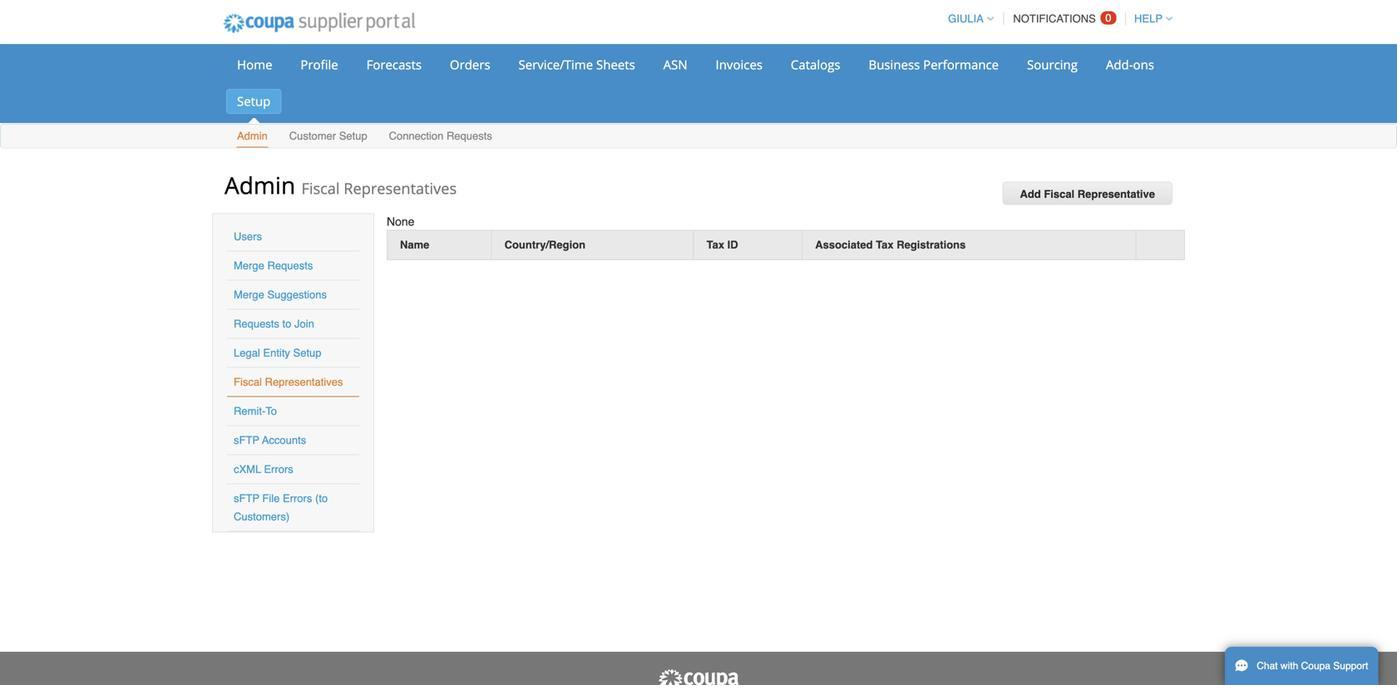 Task type: describe. For each thing, give the bounding box(es) containing it.
remit-
[[234, 405, 266, 418]]

cxml
[[234, 463, 261, 476]]

connection
[[389, 130, 444, 142]]

sftp file errors (to customers)
[[234, 492, 328, 523]]

business performance
[[869, 56, 999, 73]]

admin fiscal representatives
[[225, 169, 457, 201]]

associated tax registrations
[[815, 239, 966, 251]]

sftp file errors (to customers) link
[[234, 492, 328, 523]]

sftp for sftp file errors (to customers)
[[234, 492, 259, 505]]

orders
[[450, 56, 490, 73]]

orders link
[[439, 52, 501, 77]]

errors inside sftp file errors (to customers)
[[283, 492, 312, 505]]

admin link
[[236, 126, 269, 148]]

forecasts link
[[356, 52, 433, 77]]

sftp accounts
[[234, 434, 306, 447]]

notifications 0
[[1014, 12, 1112, 25]]

(to
[[315, 492, 328, 505]]

with
[[1281, 660, 1299, 672]]

requests for merge requests
[[267, 260, 313, 272]]

none
[[387, 215, 415, 228]]

business performance link
[[858, 52, 1010, 77]]

chat
[[1257, 660, 1278, 672]]

merge suggestions link
[[234, 289, 327, 301]]

performance
[[924, 56, 999, 73]]

fiscal for admin
[[302, 178, 340, 199]]

accounts
[[262, 434, 306, 447]]

join
[[294, 318, 314, 330]]

coupa
[[1302, 660, 1331, 672]]

catalogs link
[[780, 52, 851, 77]]

users
[[234, 230, 262, 243]]

chat with coupa support
[[1257, 660, 1369, 672]]

customer
[[289, 130, 336, 142]]

tax id
[[707, 239, 738, 251]]

cxml errors
[[234, 463, 293, 476]]

connection requests
[[389, 130, 492, 142]]

add fiscal representative
[[1020, 188, 1155, 200]]

profile
[[301, 56, 338, 73]]

1 vertical spatial representatives
[[265, 376, 343, 388]]

navigation containing notifications 0
[[941, 2, 1173, 35]]

giulia link
[[941, 12, 994, 25]]

invoices
[[716, 56, 763, 73]]

profile link
[[290, 52, 349, 77]]

name
[[400, 239, 430, 251]]

sftp for sftp accounts
[[234, 434, 259, 447]]

suggestions
[[267, 289, 327, 301]]

merge requests
[[234, 260, 313, 272]]

requests to join
[[234, 318, 314, 330]]

cxml errors link
[[234, 463, 293, 476]]

admin for admin
[[237, 130, 268, 142]]

home
[[237, 56, 272, 73]]

setup inside setup link
[[237, 93, 271, 110]]

representative
[[1078, 188, 1155, 200]]

help link
[[1127, 12, 1173, 25]]

sourcing
[[1027, 56, 1078, 73]]

help
[[1135, 12, 1163, 25]]

to
[[282, 318, 291, 330]]

ons
[[1133, 56, 1155, 73]]

to
[[266, 405, 277, 418]]

2 vertical spatial requests
[[234, 318, 279, 330]]



Task type: locate. For each thing, give the bounding box(es) containing it.
sftp up cxml
[[234, 434, 259, 447]]

0 horizontal spatial coupa supplier portal image
[[212, 2, 426, 44]]

1 vertical spatial admin
[[225, 169, 295, 201]]

1 horizontal spatial representatives
[[344, 178, 457, 199]]

0 horizontal spatial tax
[[707, 239, 725, 251]]

1 vertical spatial coupa supplier portal image
[[657, 669, 740, 685]]

1 horizontal spatial fiscal
[[302, 178, 340, 199]]

setup
[[237, 93, 271, 110], [339, 130, 367, 142], [293, 347, 322, 359]]

0
[[1106, 12, 1112, 24]]

1 vertical spatial merge
[[234, 289, 264, 301]]

0 vertical spatial requests
[[447, 130, 492, 142]]

fiscal representatives
[[234, 376, 343, 388]]

1 tax from the left
[[707, 239, 725, 251]]

admin for admin fiscal representatives
[[225, 169, 295, 201]]

merge down users
[[234, 260, 264, 272]]

tax left id
[[707, 239, 725, 251]]

service/time sheets link
[[508, 52, 646, 77]]

fiscal representatives link
[[234, 376, 343, 388]]

giulia
[[948, 12, 984, 25]]

support
[[1334, 660, 1369, 672]]

add-ons
[[1106, 56, 1155, 73]]

id
[[728, 239, 738, 251]]

representatives down legal entity setup link
[[265, 376, 343, 388]]

setup up admin 'link' at left top
[[237, 93, 271, 110]]

admin
[[237, 130, 268, 142], [225, 169, 295, 201]]

representatives up the none
[[344, 178, 457, 199]]

1 horizontal spatial setup
[[293, 347, 322, 359]]

0 vertical spatial representatives
[[344, 178, 457, 199]]

chat with coupa support button
[[1225, 647, 1379, 685]]

asn
[[664, 56, 688, 73]]

entity
[[263, 347, 290, 359]]

registrations
[[897, 239, 966, 251]]

1 horizontal spatial tax
[[876, 239, 894, 251]]

2 tax from the left
[[876, 239, 894, 251]]

notifications
[[1014, 12, 1096, 25]]

catalogs
[[791, 56, 841, 73]]

add-ons link
[[1095, 52, 1165, 77]]

fiscal right add
[[1044, 188, 1075, 200]]

fiscal down customer setup link at the top of the page
[[302, 178, 340, 199]]

customer setup
[[289, 130, 367, 142]]

requests to join link
[[234, 318, 314, 330]]

admin down setup link
[[237, 130, 268, 142]]

admin inside 'link'
[[237, 130, 268, 142]]

setup link
[[226, 89, 281, 114]]

legal entity setup link
[[234, 347, 322, 359]]

legal entity setup
[[234, 347, 322, 359]]

sheets
[[596, 56, 635, 73]]

merge for merge requests
[[234, 260, 264, 272]]

0 horizontal spatial setup
[[237, 93, 271, 110]]

add-
[[1106, 56, 1133, 73]]

setup inside customer setup link
[[339, 130, 367, 142]]

customers)
[[234, 511, 290, 523]]

0 vertical spatial admin
[[237, 130, 268, 142]]

sftp inside sftp file errors (to customers)
[[234, 492, 259, 505]]

2 horizontal spatial fiscal
[[1044, 188, 1075, 200]]

tax
[[707, 239, 725, 251], [876, 239, 894, 251]]

sourcing link
[[1017, 52, 1089, 77]]

0 vertical spatial errors
[[264, 463, 293, 476]]

sftp accounts link
[[234, 434, 306, 447]]

requests
[[447, 130, 492, 142], [267, 260, 313, 272], [234, 318, 279, 330]]

country/region
[[505, 239, 586, 251]]

admin down admin 'link' at left top
[[225, 169, 295, 201]]

1 merge from the top
[[234, 260, 264, 272]]

0 horizontal spatial fiscal
[[234, 376, 262, 388]]

2 merge from the top
[[234, 289, 264, 301]]

0 vertical spatial setup
[[237, 93, 271, 110]]

asn link
[[653, 52, 698, 77]]

0 vertical spatial merge
[[234, 260, 264, 272]]

requests up suggestions
[[267, 260, 313, 272]]

1 sftp from the top
[[234, 434, 259, 447]]

requests left to
[[234, 318, 279, 330]]

customer setup link
[[288, 126, 368, 148]]

remit-to
[[234, 405, 277, 418]]

0 vertical spatial sftp
[[234, 434, 259, 447]]

add
[[1020, 188, 1041, 200]]

errors left (to
[[283, 492, 312, 505]]

sftp
[[234, 434, 259, 447], [234, 492, 259, 505]]

users link
[[234, 230, 262, 243]]

merge for merge suggestions
[[234, 289, 264, 301]]

add fiscal representative link
[[1003, 182, 1173, 205]]

1 vertical spatial errors
[[283, 492, 312, 505]]

2 sftp from the top
[[234, 492, 259, 505]]

errors
[[264, 463, 293, 476], [283, 492, 312, 505]]

representatives
[[344, 178, 457, 199], [265, 376, 343, 388]]

navigation
[[941, 2, 1173, 35]]

requests right connection
[[447, 130, 492, 142]]

associated
[[815, 239, 873, 251]]

forecasts
[[367, 56, 422, 73]]

fiscal
[[302, 178, 340, 199], [1044, 188, 1075, 200], [234, 376, 262, 388]]

fiscal down the legal
[[234, 376, 262, 388]]

legal
[[234, 347, 260, 359]]

0 vertical spatial coupa supplier portal image
[[212, 2, 426, 44]]

2 horizontal spatial setup
[[339, 130, 367, 142]]

errors down accounts
[[264, 463, 293, 476]]

fiscal inside "admin fiscal representatives"
[[302, 178, 340, 199]]

merge requests link
[[234, 260, 313, 272]]

setup down the join
[[293, 347, 322, 359]]

coupa supplier portal image
[[212, 2, 426, 44], [657, 669, 740, 685]]

business
[[869, 56, 920, 73]]

home link
[[226, 52, 283, 77]]

1 vertical spatial sftp
[[234, 492, 259, 505]]

1 vertical spatial setup
[[339, 130, 367, 142]]

fiscal for add
[[1044, 188, 1075, 200]]

merge
[[234, 260, 264, 272], [234, 289, 264, 301]]

file
[[262, 492, 280, 505]]

2 vertical spatial setup
[[293, 347, 322, 359]]

0 horizontal spatial representatives
[[265, 376, 343, 388]]

representatives inside "admin fiscal representatives"
[[344, 178, 457, 199]]

merge down merge requests "link"
[[234, 289, 264, 301]]

merge suggestions
[[234, 289, 327, 301]]

sftp up customers) on the bottom of the page
[[234, 492, 259, 505]]

connection requests link
[[388, 126, 493, 148]]

invoices link
[[705, 52, 774, 77]]

service/time
[[519, 56, 593, 73]]

service/time sheets
[[519, 56, 635, 73]]

requests for connection requests
[[447, 130, 492, 142]]

tax right "associated"
[[876, 239, 894, 251]]

1 vertical spatial requests
[[267, 260, 313, 272]]

setup right "customer"
[[339, 130, 367, 142]]

remit-to link
[[234, 405, 277, 418]]

1 horizontal spatial coupa supplier portal image
[[657, 669, 740, 685]]



Task type: vqa. For each thing, say whether or not it's contained in the screenshot.
"USER" on the left bottom of the page
no



